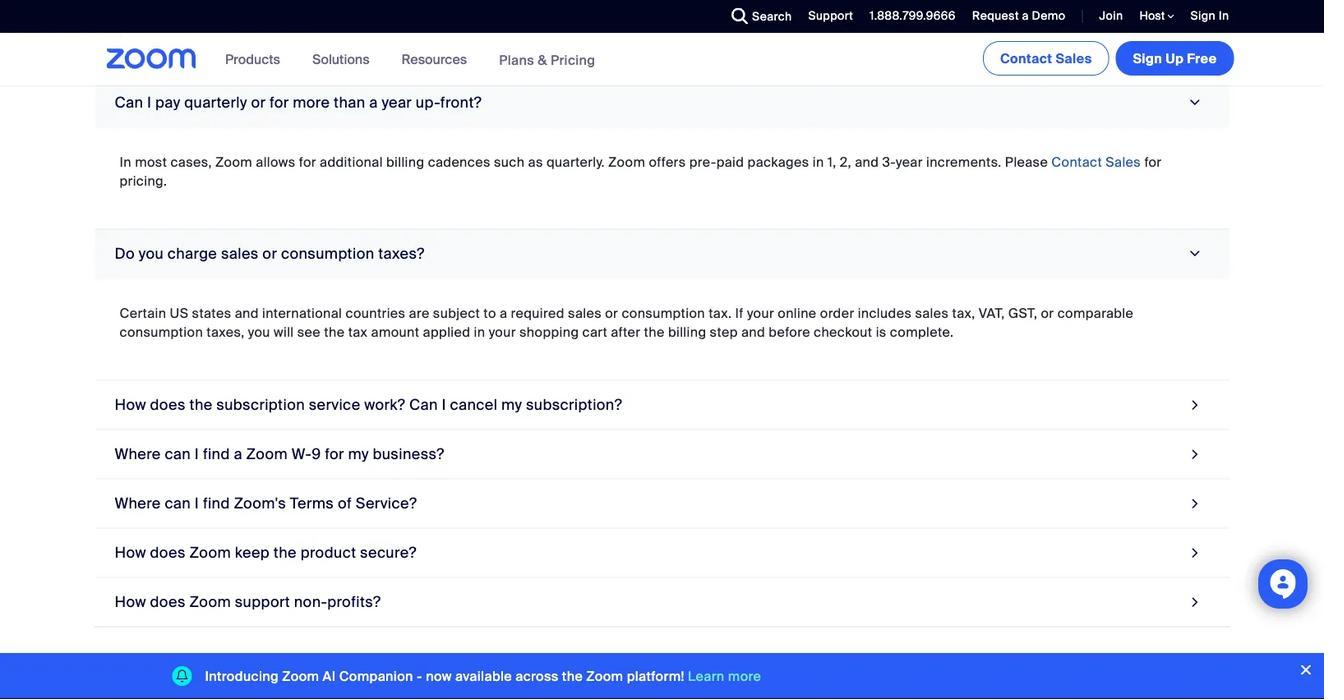 Task type: locate. For each thing, give the bounding box(es) containing it.
right image inside how does zoom support non-profits? dropdown button
[[1188, 591, 1203, 614]]

or right quarterly
[[251, 93, 266, 112]]

service
[[309, 396, 361, 415]]

non-
[[294, 593, 327, 612]]

and up taxes,
[[235, 304, 259, 322]]

2 does from the top
[[150, 544, 186, 563]]

support down credit
[[219, 21, 269, 38]]

tax.
[[709, 304, 732, 322]]

right image
[[1185, 95, 1207, 110], [1188, 443, 1203, 466], [1188, 591, 1203, 614]]

1 vertical spatial where
[[115, 494, 161, 513]]

0 vertical spatial your
[[747, 304, 775, 322]]

can
[[115, 93, 143, 112], [409, 396, 438, 415]]

zoom logo image
[[106, 49, 197, 69]]

the inside dropdown button
[[190, 396, 213, 415]]

solutions button
[[312, 33, 377, 86]]

other
[[367, 2, 401, 19]]

find inside "dropdown button"
[[203, 494, 230, 513]]

zoom inside how does zoom keep the product secure? dropdown button
[[190, 544, 231, 563]]

please
[[1005, 153, 1048, 170]]

banner
[[87, 33, 1238, 87]]

can i pay quarterly or for more than a year up-front?
[[115, 93, 482, 112]]

2 vertical spatial how
[[115, 593, 146, 612]]

contact sales link down the demo on the top right of the page
[[983, 41, 1110, 76]]

contact
[[1001, 50, 1053, 67], [1052, 153, 1103, 170]]

you right "do"
[[139, 244, 164, 263]]

can i pay quarterly or for more than a year up-front? button
[[95, 78, 1230, 128]]

can left pay
[[115, 93, 143, 112]]

support left non- in the left bottom of the page
[[235, 593, 290, 612]]

available
[[455, 668, 512, 685]]

0 horizontal spatial more
[[293, 93, 330, 112]]

shopping
[[520, 323, 579, 341]]

and down if
[[742, 323, 765, 341]]

1,
[[828, 153, 837, 170]]

0 vertical spatial where
[[115, 445, 161, 464]]

0 vertical spatial contact sales link
[[983, 41, 1110, 76]]

0 horizontal spatial sales
[[221, 244, 259, 263]]

sales inside tab list
[[1106, 153, 1141, 170]]

1 vertical spatial right image
[[1188, 443, 1203, 466]]

1 horizontal spatial you
[[248, 323, 270, 341]]

zoom inside "where can i find a zoom w-9 for my business?" dropdown button
[[246, 445, 288, 464]]

billing left the cadences
[[386, 153, 425, 170]]

a right to
[[500, 304, 508, 322]]

billing inside certain us states and international countries are subject to a required sales or consumption tax. if your online order includes sales tax, vat, gst, or comparable consumption taxes, you will see the tax amount applied in your shopping cart after the billing step and before checkout is complete.
[[668, 323, 707, 341]]

right image inside 'do you charge sales or consumption taxes?' dropdown button
[[1185, 246, 1207, 261]]

your right if
[[747, 304, 775, 322]]

cancel
[[450, 396, 498, 415]]

1 vertical spatial contact
[[1052, 153, 1103, 170]]

vary
[[742, 2, 767, 19]]

search
[[752, 9, 792, 24]]

more right learn at right
[[728, 668, 762, 685]]

more
[[1069, 2, 1102, 19], [293, 93, 330, 112], [728, 668, 762, 685]]

tax
[[348, 323, 368, 341]]

sales inside meetings navigation
[[1056, 50, 1092, 67]]

where inside "dropdown button"
[[115, 494, 161, 513]]

sign for sign in
[[1191, 8, 1216, 23]]

0 vertical spatial you
[[139, 244, 164, 263]]

0 horizontal spatial billing
[[386, 153, 425, 170]]

1 does from the top
[[150, 396, 186, 415]]

0 horizontal spatial consumption
[[120, 323, 203, 341]]

or inside can i pay quarterly or for more than a year up-front? dropdown button
[[251, 93, 266, 112]]

products
[[225, 51, 280, 68]]

my right cancel
[[502, 396, 522, 415]]

in up sign up free button
[[1219, 8, 1230, 23]]

find down subscription
[[203, 445, 230, 464]]

right image for up-
[[1185, 95, 1207, 110]]

2 can from the top
[[165, 494, 191, 513]]

sales up complete.
[[915, 304, 949, 322]]

card,
[[255, 2, 287, 19]]

right image for business?
[[1188, 443, 1203, 466]]

consumption up international
[[281, 244, 375, 263]]

0 horizontal spatial you
[[139, 244, 164, 263]]

or right browser
[[969, 2, 983, 19]]

the left subscription
[[190, 396, 213, 415]]

billing left step
[[668, 323, 707, 341]]

w-
[[292, 445, 312, 464]]

consumption
[[281, 244, 375, 263], [622, 304, 705, 322], [120, 323, 203, 341]]

find
[[203, 445, 230, 464], [203, 494, 230, 513]]

online
[[778, 304, 817, 322]]

across
[[516, 668, 559, 685]]

sign up free
[[1133, 50, 1217, 67]]

for inside for pricing.
[[1145, 153, 1162, 170]]

right image inside how does the subscription service work? can i cancel my subscription? dropdown button
[[1188, 394, 1203, 416]]

1 find from the top
[[203, 445, 230, 464]]

does
[[150, 396, 186, 415], [150, 544, 186, 563], [150, 593, 186, 612]]

find left zoom's
[[203, 494, 230, 513]]

does inside dropdown button
[[150, 544, 186, 563]]

sales right charge
[[221, 244, 259, 263]]

and right 2,
[[855, 153, 879, 170]]

for
[[270, 93, 289, 112], [299, 153, 316, 170], [1145, 153, 1162, 170], [325, 445, 344, 464]]

0 vertical spatial consumption
[[281, 244, 375, 263]]

0 vertical spatial sign
[[1191, 8, 1216, 23]]

1 horizontal spatial sign
[[1191, 8, 1216, 23]]

can right the work?
[[409, 396, 438, 415]]

1 horizontal spatial more
[[728, 668, 762, 685]]

right image inside where can i find zoom's terms of service? "dropdown button"
[[1188, 493, 1203, 515]]

sign inside sign up free button
[[1133, 50, 1163, 67]]

can inside where can i find zoom's terms of service? "dropdown button"
[[165, 494, 191, 513]]

find inside dropdown button
[[203, 445, 230, 464]]

0 vertical spatial how
[[115, 396, 146, 415]]

you left will
[[248, 323, 270, 341]]

0 vertical spatial in
[[813, 153, 824, 170]]

zoom left w-
[[246, 445, 288, 464]]

0 vertical spatial support
[[219, 21, 269, 38]]

required
[[511, 304, 565, 322]]

sales
[[221, 244, 259, 263], [568, 304, 602, 322], [915, 304, 949, 322]]

host
[[1140, 8, 1168, 23]]

2 horizontal spatial more
[[1069, 2, 1102, 19]]

for
[[1044, 2, 1065, 19]]

zoom down how does zoom keep the product secure?
[[190, 593, 231, 612]]

1 horizontal spatial billing
[[668, 323, 707, 341]]

right image inside can i pay quarterly or for more than a year up-front? dropdown button
[[1185, 95, 1207, 110]]

consumption down us
[[120, 323, 203, 341]]

do
[[115, 244, 135, 263]]

1 vertical spatial can
[[409, 396, 438, 415]]

such
[[494, 153, 525, 170]]

2 find from the top
[[203, 494, 230, 513]]

0 vertical spatial does
[[150, 396, 186, 415]]

1 vertical spatial sales
[[1106, 153, 1141, 170]]

year left increments.
[[896, 153, 923, 170]]

how does the subscription service work? can i cancel my subscription? button
[[95, 381, 1230, 430]]

1 vertical spatial can
[[165, 494, 191, 513]]

0 vertical spatial more
[[1069, 2, 1102, 19]]

business?
[[373, 445, 445, 464]]

0 horizontal spatial my
[[348, 445, 369, 464]]

1 how from the top
[[115, 396, 146, 415]]

in left the most
[[120, 153, 132, 170]]

sign in
[[1191, 8, 1230, 23]]

1 vertical spatial year
[[896, 153, 923, 170]]

contact down "request a demo"
[[1001, 50, 1053, 67]]

right image inside how does zoom keep the product secure? dropdown button
[[1188, 542, 1203, 564]]

1 vertical spatial in
[[474, 323, 485, 341]]

front?
[[441, 93, 482, 112]]

in left 1,
[[813, 153, 824, 170]]

0 vertical spatial right image
[[1185, 95, 1207, 110]]

introducing zoom ai companion - now available across the zoom platform! learn more
[[205, 668, 762, 685]]

0 vertical spatial contact
[[1001, 50, 1053, 67]]

request a demo
[[972, 8, 1066, 23]]

zoom left ai
[[282, 668, 319, 685]]

zoom left keep
[[190, 544, 231, 563]]

or right gst,
[[1041, 304, 1054, 322]]

1 vertical spatial does
[[150, 544, 186, 563]]

1 horizontal spatial in
[[1219, 8, 1230, 23]]

as
[[528, 153, 543, 170]]

join link
[[1087, 0, 1128, 33], [1100, 8, 1124, 23]]

my for subscription?
[[502, 396, 522, 415]]

sales up 'cart'
[[568, 304, 602, 322]]

0 horizontal spatial sign
[[1133, 50, 1163, 67]]

2 vertical spatial does
[[150, 593, 186, 612]]

sign left the 'up'
[[1133, 50, 1163, 67]]

platform!
[[627, 668, 685, 685]]

0 horizontal spatial in
[[120, 153, 132, 170]]

0 vertical spatial can
[[115, 93, 143, 112]]

more inside dropdown button
[[293, 93, 330, 112]]

more right for
[[1069, 2, 1102, 19]]

1 vertical spatial sign
[[1133, 50, 1163, 67]]

right image inside "where can i find a zoom w-9 for my business?" dropdown button
[[1188, 443, 1203, 466]]

cadences
[[428, 153, 491, 170]]

1 vertical spatial contact sales link
[[1052, 153, 1141, 170]]

on
[[814, 2, 830, 19]]

can inside "where can i find a zoom w-9 for my business?" dropdown button
[[165, 445, 191, 464]]

plans & pricing
[[499, 51, 596, 68]]

1 vertical spatial how
[[115, 544, 146, 563]]

right image for how does zoom keep the product secure?
[[1188, 542, 1203, 564]]

1 horizontal spatial my
[[502, 396, 522, 415]]

in down to
[[474, 323, 485, 341]]

contact right the "please"
[[1052, 153, 1103, 170]]

more left the than on the left of the page
[[293, 93, 330, 112]]

0 horizontal spatial in
[[474, 323, 485, 341]]

1 vertical spatial more
[[293, 93, 330, 112]]

0 horizontal spatial can
[[115, 93, 143, 112]]

complete.
[[890, 323, 954, 341]]

sign up free button
[[1116, 41, 1234, 76]]

your down to
[[489, 323, 516, 341]]

find for a
[[203, 445, 230, 464]]

the left tax
[[324, 323, 345, 341]]

sign in link
[[1179, 0, 1238, 33], [1191, 8, 1230, 23]]

of
[[338, 494, 352, 513]]

where inside dropdown button
[[115, 445, 161, 464]]

contact sales link right the "please"
[[1052, 153, 1141, 170]]

1 vertical spatial you
[[248, 323, 270, 341]]

the right across
[[562, 668, 583, 685]]

certain us states and international countries are subject to a required sales or consumption tax. if your online order includes sales tax, vat, gst, or comparable consumption taxes, you will see the tax amount applied in your shopping cart after the billing step and before checkout is complete.
[[120, 304, 1134, 341]]

1.888.799.9666
[[870, 8, 956, 23]]

0 vertical spatial year
[[382, 93, 412, 112]]

how for how does zoom keep the product secure?
[[115, 544, 146, 563]]

1 horizontal spatial can
[[409, 396, 438, 415]]

zoom
[[120, 2, 157, 19], [215, 153, 252, 170], [608, 153, 646, 170], [246, 445, 288, 464], [190, 544, 231, 563], [190, 593, 231, 612], [282, 668, 319, 685], [586, 668, 624, 685]]

the right keep
[[274, 544, 297, 563]]

for pricing.
[[120, 153, 1162, 189]]

the right "after"
[[644, 323, 665, 341]]

zoom up please
[[120, 2, 157, 19]]

in
[[1219, 8, 1230, 23], [120, 153, 132, 170]]

2 horizontal spatial consumption
[[622, 304, 705, 322]]

1 horizontal spatial consumption
[[281, 244, 375, 263]]

a up zoom's
[[234, 445, 242, 464]]

my right 9
[[348, 445, 369, 464]]

tab list containing can i pay quarterly or for more than a year up-front?
[[95, 0, 1230, 628]]

or up international
[[263, 244, 277, 263]]

consumption up "after"
[[622, 304, 705, 322]]

3 does from the top
[[150, 593, 186, 612]]

which
[[672, 2, 708, 19]]

1 vertical spatial my
[[348, 445, 369, 464]]

plans & pricing link
[[499, 51, 596, 68], [499, 51, 596, 68]]

1 where from the top
[[115, 445, 161, 464]]

1 vertical spatial billing
[[668, 323, 707, 341]]

does for how does the subscription service work? can i cancel my subscription?
[[150, 396, 186, 415]]

2 where from the top
[[115, 494, 161, 513]]

how inside dropdown button
[[115, 544, 146, 563]]

may
[[712, 2, 738, 19]]

2 vertical spatial right image
[[1188, 591, 1203, 614]]

accepts
[[160, 2, 211, 19]]

applied
[[423, 323, 471, 341]]

0 vertical spatial my
[[502, 396, 522, 415]]

right image for where can i find zoom's terms of service?
[[1188, 493, 1203, 515]]

year left up- on the top left
[[382, 93, 412, 112]]

up-
[[416, 93, 441, 112]]

keep
[[235, 544, 270, 563]]

pre-
[[690, 153, 717, 170]]

1 horizontal spatial sales
[[568, 304, 602, 322]]

products button
[[225, 33, 288, 86]]

contact sales link inside meetings navigation
[[983, 41, 1110, 76]]

tab list
[[95, 0, 1230, 628]]

0 vertical spatial can
[[165, 445, 191, 464]]

0 vertical spatial sales
[[1056, 50, 1092, 67]]

3 how from the top
[[115, 593, 146, 612]]

1 horizontal spatial your
[[747, 304, 775, 322]]

1 vertical spatial find
[[203, 494, 230, 513]]

right image
[[1185, 246, 1207, 261], [1188, 394, 1203, 416], [1188, 493, 1203, 515], [1188, 542, 1203, 564]]

plans
[[499, 51, 534, 68]]

or inside 'do you charge sales or consumption taxes?' dropdown button
[[263, 244, 277, 263]]

us
[[170, 304, 189, 322]]

1 horizontal spatial sales
[[1106, 153, 1141, 170]]

1 can from the top
[[165, 445, 191, 464]]

2 how from the top
[[115, 544, 146, 563]]

0 horizontal spatial year
[[382, 93, 412, 112]]

international
[[262, 304, 342, 322]]

the
[[324, 323, 345, 341], [644, 323, 665, 341], [190, 396, 213, 415], [274, 544, 297, 563], [562, 668, 583, 685]]

sign up free
[[1191, 8, 1216, 23]]

terms
[[290, 494, 334, 513]]

0 horizontal spatial your
[[489, 323, 516, 341]]

1 vertical spatial support
[[235, 593, 290, 612]]

most
[[135, 153, 167, 170]]

0 vertical spatial find
[[203, 445, 230, 464]]

in
[[813, 153, 824, 170], [474, 323, 485, 341]]

9
[[312, 445, 321, 464]]

1 vertical spatial in
[[120, 153, 132, 170]]

you
[[139, 244, 164, 263], [248, 323, 270, 341]]

0 horizontal spatial sales
[[1056, 50, 1092, 67]]

ai
[[323, 668, 336, 685]]

information,
[[1105, 2, 1182, 19]]



Task type: vqa. For each thing, say whether or not it's contained in the screenshot.
right the See
no



Task type: describe. For each thing, give the bounding box(es) containing it.
join link left the host
[[1087, 0, 1128, 33]]

contact inside meetings navigation
[[1001, 50, 1053, 67]]

where can i find zoom's terms of service?
[[115, 494, 417, 513]]

see
[[297, 323, 321, 341]]

browser
[[915, 2, 966, 19]]

and left the other
[[339, 2, 363, 19]]

how for how does the subscription service work? can i cancel my subscription?
[[115, 396, 146, 415]]

subscription
[[217, 396, 305, 415]]

request
[[972, 8, 1019, 23]]

(ie.
[[893, 2, 911, 19]]

in inside certain us states and international countries are subject to a required sales or consumption tax. if your online order includes sales tax, vat, gst, or comparable consumption taxes, you will see the tax amount applied in your shopping cart after the billing step and before checkout is complete.
[[474, 323, 485, 341]]

packages
[[748, 153, 810, 170]]

right image for how does the subscription service work? can i cancel my subscription?
[[1188, 394, 1203, 416]]

how for how does zoom support non-profits?
[[115, 593, 146, 612]]

pricing.
[[120, 172, 167, 189]]

2 horizontal spatial sales
[[915, 304, 949, 322]]

0 vertical spatial in
[[1219, 8, 1230, 23]]

companion
[[339, 668, 413, 685]]

country).
[[986, 2, 1041, 19]]

amount
[[371, 323, 420, 341]]

order
[[820, 304, 855, 322]]

meetings navigation
[[980, 33, 1238, 79]]

demo
[[1032, 8, 1066, 23]]

visit
[[166, 21, 191, 38]]

allows
[[256, 153, 296, 170]]

eligibility
[[833, 2, 889, 19]]

0 vertical spatial billing
[[386, 153, 425, 170]]

if
[[735, 304, 744, 322]]

more inside 'zoom accepts credit card, paypal, and other mobile wallet and bank payment methods which may vary based on eligibility (ie. browser or country). for more information, please visit our'
[[1069, 2, 1102, 19]]

now
[[426, 668, 452, 685]]

solutions
[[312, 51, 370, 68]]

3-
[[883, 153, 896, 170]]

i inside "dropdown button"
[[195, 494, 199, 513]]

cases,
[[171, 153, 212, 170]]

resources
[[402, 51, 467, 68]]

2 vertical spatial consumption
[[120, 323, 203, 341]]

bank
[[519, 2, 550, 19]]

is
[[876, 323, 887, 341]]

&
[[538, 51, 547, 68]]

in most cases, zoom allows for additional billing cadences such as quarterly. zoom offers pre-paid packages in 1, 2, and 3-year increments. please contact sales
[[120, 153, 1141, 170]]

zoom left allows on the left of the page
[[215, 153, 252, 170]]

join link up meetings navigation
[[1100, 8, 1124, 23]]

checkout
[[814, 323, 873, 341]]

increments.
[[927, 153, 1002, 170]]

can for zoom's
[[165, 494, 191, 513]]

where can i find zoom's terms of service? button
[[95, 480, 1230, 529]]

before
[[769, 323, 811, 341]]

introducing
[[205, 668, 279, 685]]

paypal,
[[291, 2, 336, 19]]

find for zoom's
[[203, 494, 230, 513]]

zoom left offers
[[608, 153, 646, 170]]

zoom left platform!
[[586, 668, 624, 685]]

a left the demo on the top right of the page
[[1022, 8, 1029, 23]]

support inside dropdown button
[[235, 593, 290, 612]]

the inside dropdown button
[[274, 544, 297, 563]]

subject
[[433, 304, 480, 322]]

my for business?
[[348, 445, 369, 464]]

pricing
[[551, 51, 596, 68]]

or inside 'zoom accepts credit card, paypal, and other mobile wallet and bank payment methods which may vary based on eligibility (ie. browser or country). for more information, please visit our'
[[969, 2, 983, 19]]

consumption inside dropdown button
[[281, 244, 375, 263]]

zoom inside how does zoom support non-profits? dropdown button
[[190, 593, 231, 612]]

how does zoom support non-profits?
[[115, 593, 381, 612]]

up
[[1166, 50, 1184, 67]]

in inside tab list
[[120, 153, 132, 170]]

methods
[[612, 2, 668, 19]]

2,
[[840, 153, 852, 170]]

payment
[[553, 2, 608, 19]]

tax,
[[953, 304, 976, 322]]

sign for sign up free
[[1133, 50, 1163, 67]]

pay
[[155, 93, 180, 112]]

year inside dropdown button
[[382, 93, 412, 112]]

do you charge sales or consumption taxes?
[[115, 244, 425, 263]]

after
[[611, 323, 641, 341]]

contact inside tab list
[[1052, 153, 1103, 170]]

zoom's
[[234, 494, 286, 513]]

mobile
[[404, 2, 447, 19]]

resources button
[[402, 33, 474, 86]]

to
[[484, 304, 496, 322]]

subscription?
[[526, 396, 622, 415]]

1 horizontal spatial year
[[896, 153, 923, 170]]

will
[[274, 323, 294, 341]]

can for a
[[165, 445, 191, 464]]

you inside certain us states and international countries are subject to a required sales or consumption tax. if your online order includes sales tax, vat, gst, or comparable consumption taxes, you will see the tax amount applied in your shopping cart after the billing step and before checkout is complete.
[[248, 323, 270, 341]]

2 vertical spatial more
[[728, 668, 762, 685]]

gst,
[[1009, 304, 1038, 322]]

product information navigation
[[213, 33, 608, 87]]

secure?
[[360, 544, 417, 563]]

quarterly.
[[547, 153, 605, 170]]

based
[[771, 2, 810, 19]]

or up "after"
[[605, 304, 618, 322]]

banner containing contact sales
[[87, 33, 1238, 87]]

right image for do you charge sales or consumption taxes?
[[1185, 246, 1207, 261]]

how does zoom keep the product secure?
[[115, 544, 417, 563]]

a right the than on the left of the page
[[369, 93, 378, 112]]

a inside certain us states and international countries are subject to a required sales or consumption tax. if your online order includes sales tax, vat, gst, or comparable consumption taxes, you will see the tax amount applied in your shopping cart after the billing step and before checkout is complete.
[[500, 304, 508, 322]]

article
[[272, 21, 312, 38]]

paid
[[717, 153, 744, 170]]

where can i find a zoom w-9 for my business?
[[115, 445, 445, 464]]

free
[[1187, 50, 1217, 67]]

zoom inside 'zoom accepts credit card, paypal, and other mobile wallet and bank payment methods which may vary based on eligibility (ie. browser or country). for more information, please visit our'
[[120, 2, 157, 19]]

1 vertical spatial your
[[489, 323, 516, 341]]

comparable
[[1058, 304, 1134, 322]]

do you charge sales or consumption taxes? button
[[95, 230, 1230, 279]]

cart
[[583, 323, 608, 341]]

where for where can i find a zoom w-9 for my business?
[[115, 445, 161, 464]]

wallet
[[451, 2, 488, 19]]

you inside dropdown button
[[139, 244, 164, 263]]

quarterly
[[184, 93, 247, 112]]

learn more link
[[688, 668, 762, 685]]

does for how does zoom keep the product secure?
[[150, 544, 186, 563]]

states
[[192, 304, 231, 322]]

vat,
[[979, 304, 1005, 322]]

includes
[[858, 304, 912, 322]]

profits?
[[327, 593, 381, 612]]

credit
[[215, 2, 252, 19]]

certain
[[120, 304, 166, 322]]

1 horizontal spatial in
[[813, 153, 824, 170]]

1 vertical spatial consumption
[[622, 304, 705, 322]]

and left the bank
[[491, 2, 515, 19]]

sales inside 'do you charge sales or consumption taxes?' dropdown button
[[221, 244, 259, 263]]

taxes?
[[378, 244, 425, 263]]

does for how does zoom support non-profits?
[[150, 593, 186, 612]]

where for where can i find zoom's terms of service?
[[115, 494, 161, 513]]

please
[[120, 21, 162, 38]]



